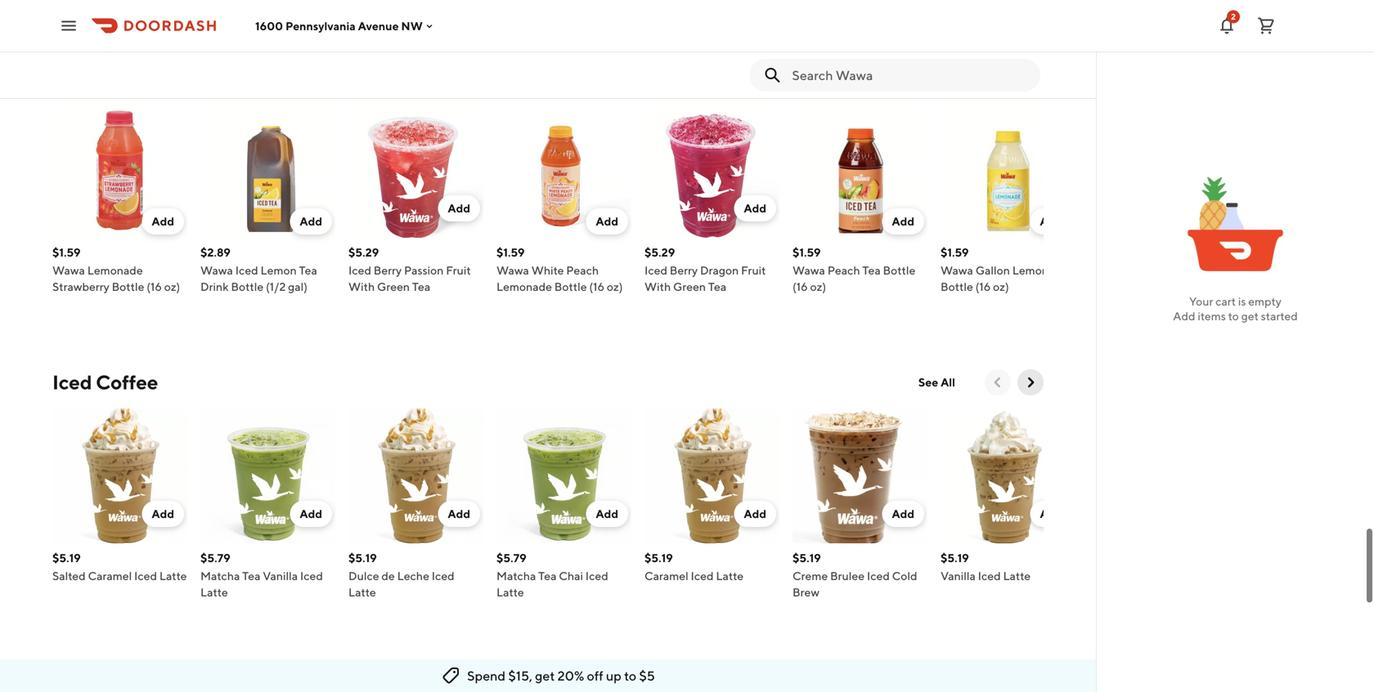 Task type: vqa. For each thing, say whether or not it's contained in the screenshot.
second Haus from the top of the page
no



Task type: describe. For each thing, give the bounding box(es) containing it.
matcha tea chai iced latte image
[[496, 409, 631, 544]]

$5.19 dulce de leche iced latte
[[348, 552, 455, 600]]

(16 inside $1.59 wawa white peach lemonade bottle (16 oz)
[[589, 280, 604, 294]]

green for passion
[[377, 280, 410, 294]]

matcha for matcha tea chai iced latte
[[496, 570, 536, 583]]

notification bell image
[[1217, 16, 1237, 36]]

matcha tea vanilla iced latte image
[[200, 409, 335, 544]]

$2.89 wawa iced lemon tea drink bottle (1/2 gal)
[[200, 246, 317, 294]]

$1.59 for $1.59 wawa lemonade strawberry bottle (16 oz)
[[52, 246, 81, 259]]

berry for passion
[[374, 264, 402, 277]]

lemonade inside $1.59 wawa gallon lemonade bottle (16 oz)
[[1012, 264, 1068, 277]]

$5.79 matcha tea chai iced latte
[[496, 552, 608, 600]]

get inside 'your cart is empty add items to get started'
[[1241, 310, 1259, 323]]

$1.59 wawa peach tea bottle (16 oz)
[[793, 246, 916, 294]]

bottle for wawa gallon lemonade bottle (16 oz)
[[941, 280, 973, 294]]

tea inside '$5.29 iced berry dragon fruit with green tea'
[[708, 280, 726, 294]]

iced coffee link
[[52, 370, 158, 396]]

green for dragon
[[673, 280, 706, 294]]

add for $5.19 dulce de leche iced latte
[[448, 508, 470, 521]]

tea inside $5.79 matcha tea chai iced latte
[[538, 570, 557, 583]]

iced inside $5.79 matcha tea vanilla iced latte
[[300, 570, 323, 583]]

cart
[[1216, 295, 1236, 308]]

wawa white peach lemonade bottle (16 oz) image
[[496, 103, 631, 238]]

iced inside $5.19 caramel iced latte
[[691, 570, 714, 583]]

salted
[[52, 570, 86, 583]]

0 horizontal spatial get
[[535, 669, 555, 684]]

add for $5.19 vanilla iced latte
[[1040, 508, 1062, 521]]

$1.59 wawa white peach lemonade bottle (16 oz)
[[496, 246, 623, 294]]

iced inside $5.19 creme brulee iced cold brew
[[867, 570, 890, 583]]

nw
[[401, 19, 423, 33]]

drink
[[200, 280, 229, 294]]

$1.59 wawa gallon lemonade bottle (16 oz)
[[941, 246, 1068, 294]]

caramel inside $5.19 caramel iced latte
[[644, 570, 688, 583]]

wawa lemonade strawberry bottle (16 oz) image
[[52, 103, 187, 238]]

wawa peach tea bottle (16 oz) image
[[793, 103, 927, 238]]

matcha for matcha tea vanilla iced latte
[[200, 570, 240, 583]]

caramel inside $5.19 salted caramel iced latte
[[88, 570, 132, 583]]

latte inside '$5.19 dulce de leche iced latte'
[[348, 586, 376, 600]]

de
[[381, 570, 395, 583]]

iced inside '$5.19 dulce de leche iced latte'
[[432, 570, 455, 583]]

brew
[[793, 586, 820, 600]]

iced inside '$5.29 iced berry dragon fruit with green tea'
[[644, 264, 667, 277]]

iced coffee
[[52, 371, 158, 394]]

Search Wawa search field
[[792, 66, 1027, 84]]

add for $5.79 matcha tea chai iced latte
[[596, 508, 618, 521]]

$2.89
[[200, 246, 231, 259]]

$5.79 for $5.79 matcha tea vanilla iced latte
[[200, 552, 230, 565]]

$5.79 matcha tea vanilla iced latte
[[200, 552, 323, 600]]

spend
[[467, 669, 506, 684]]

creme brulee iced cold brew image
[[793, 409, 927, 544]]

add for $5.79 matcha tea vanilla iced latte
[[300, 508, 322, 521]]

see all link
[[909, 370, 965, 396]]

$5.29 for $5.29 iced berry passion fruit with green tea
[[348, 246, 379, 259]]

add for $1.59 wawa peach tea bottle (16 oz)
[[892, 215, 914, 228]]

iced inside $5.29 iced berry passion fruit with green tea
[[348, 264, 371, 277]]

lemonade inside $1.59 wawa lemonade strawberry bottle (16 oz)
[[87, 264, 143, 277]]

latte inside $5.79 matcha tea vanilla iced latte
[[200, 586, 228, 600]]

$5.19 salted caramel iced latte
[[52, 552, 187, 583]]

caramel iced latte image
[[644, 409, 779, 544]]

$5.79 for $5.79 matcha tea chai iced latte
[[496, 552, 526, 565]]

add for $5.29 iced berry passion fruit with green tea
[[448, 202, 470, 215]]

$5.19 creme brulee iced cold brew
[[793, 552, 917, 600]]

peach inside $1.59 wawa peach tea bottle (16 oz)
[[827, 264, 860, 277]]

iced berry dragon fruit with green tea image
[[644, 103, 779, 238]]

$5.19 for $5.19 vanilla iced latte
[[941, 552, 969, 565]]

fruit for iced berry passion fruit with green tea
[[446, 264, 471, 277]]

vanilla inside the $5.19 vanilla iced latte
[[941, 570, 976, 583]]

$5.19 for $5.19 salted caramel iced latte
[[52, 552, 81, 565]]

$1.59 for $1.59 wawa white peach lemonade bottle (16 oz)
[[496, 246, 525, 259]]

tea inside $2.89 wawa iced lemon tea drink bottle (1/2 gal)
[[299, 264, 317, 277]]

to for items
[[1228, 310, 1239, 323]]

add for $2.89 wawa iced lemon tea drink bottle (1/2 gal)
[[300, 215, 322, 228]]

creme
[[793, 570, 828, 583]]

$5.19 for $5.19 dulce de leche iced latte
[[348, 552, 377, 565]]

all
[[941, 376, 955, 389]]

wawa for wawa lemonade strawberry bottle (16 oz)
[[52, 264, 85, 277]]

1 next button of carousel image from the top
[[1022, 69, 1039, 85]]

is
[[1238, 295, 1246, 308]]

to for up
[[624, 669, 636, 684]]

previous button of carousel image
[[990, 375, 1006, 391]]

add for $1.59 wawa white peach lemonade bottle (16 oz)
[[596, 215, 618, 228]]

$5.29 iced berry passion fruit with green tea
[[348, 246, 471, 294]]

oz) for wawa peach tea bottle (16 oz)
[[810, 280, 826, 294]]



Task type: locate. For each thing, give the bounding box(es) containing it.
3 (16 from the left
[[793, 280, 808, 294]]

gallon
[[975, 264, 1010, 277]]

1 $5.79 from the left
[[200, 552, 230, 565]]

avenue
[[358, 19, 399, 33]]

1 horizontal spatial fruit
[[741, 264, 766, 277]]

0 horizontal spatial $5.29
[[348, 246, 379, 259]]

1 horizontal spatial get
[[1241, 310, 1259, 323]]

oz) for wawa gallon lemonade bottle (16 oz)
[[993, 280, 1009, 294]]

1 horizontal spatial caramel
[[644, 570, 688, 583]]

wawa for wawa gallon lemonade bottle (16 oz)
[[941, 264, 973, 277]]

lemonade down the white
[[496, 280, 552, 294]]

bottle inside $1.59 wawa lemonade strawberry bottle (16 oz)
[[112, 280, 144, 294]]

20%
[[558, 669, 584, 684]]

1 horizontal spatial matcha
[[496, 570, 536, 583]]

$5.19 inside the $5.19 vanilla iced latte
[[941, 552, 969, 565]]

strawberry
[[52, 280, 109, 294]]

add for $1.59 wawa gallon lemonade bottle (16 oz)
[[1040, 215, 1062, 228]]

wawa gallon lemonade bottle (16 oz) image
[[941, 103, 1076, 238]]

berry inside '$5.29 iced berry dragon fruit with green tea'
[[670, 264, 698, 277]]

add inside 'your cart is empty add items to get started'
[[1173, 310, 1195, 323]]

caramel
[[88, 570, 132, 583], [644, 570, 688, 583]]

$1.59 for $1.59 wawa gallon lemonade bottle (16 oz)
[[941, 246, 969, 259]]

(1/2
[[266, 280, 286, 294]]

1 horizontal spatial berry
[[670, 264, 698, 277]]

started
[[1261, 310, 1298, 323]]

1 berry from the left
[[374, 264, 402, 277]]

add for $5.19 salted caramel iced latte
[[152, 508, 174, 521]]

matcha
[[200, 570, 240, 583], [496, 570, 536, 583]]

to right up
[[624, 669, 636, 684]]

fruit right passion
[[446, 264, 471, 277]]

0 horizontal spatial vanilla
[[263, 570, 298, 583]]

1 (16 from the left
[[147, 280, 162, 294]]

latte inside $5.79 matcha tea chai iced latte
[[496, 586, 524, 600]]

0 horizontal spatial $5.79
[[200, 552, 230, 565]]

4 (16 from the left
[[975, 280, 991, 294]]

oz) for wawa lemonade strawberry bottle (16 oz)
[[164, 280, 180, 294]]

3 $1.59 from the left
[[793, 246, 821, 259]]

$1.59 inside $1.59 wawa lemonade strawberry bottle (16 oz)
[[52, 246, 81, 259]]

1 horizontal spatial peach
[[827, 264, 860, 277]]

2 $5.29 from the left
[[644, 246, 675, 259]]

dulce de leche iced latte image
[[348, 409, 483, 544]]

with inside $5.29 iced berry passion fruit with green tea
[[348, 280, 375, 294]]

peach
[[566, 264, 599, 277], [827, 264, 860, 277]]

1600
[[255, 19, 283, 33]]

berry left dragon
[[670, 264, 698, 277]]

oz)
[[164, 280, 180, 294], [607, 280, 623, 294], [810, 280, 826, 294], [993, 280, 1009, 294]]

wawa iced lemon tea drink bottle (1/2 gal) image
[[200, 103, 335, 238]]

oz) inside $1.59 wawa gallon lemonade bottle (16 oz)
[[993, 280, 1009, 294]]

matcha inside $5.79 matcha tea chai iced latte
[[496, 570, 536, 583]]

3 oz) from the left
[[810, 280, 826, 294]]

1 fruit from the left
[[446, 264, 471, 277]]

tea
[[299, 264, 317, 277], [862, 264, 881, 277], [412, 280, 430, 294], [708, 280, 726, 294], [242, 570, 260, 583], [538, 570, 557, 583]]

fruit inside $5.29 iced berry passion fruit with green tea
[[446, 264, 471, 277]]

1 vanilla from the left
[[263, 570, 298, 583]]

with inside '$5.29 iced berry dragon fruit with green tea'
[[644, 280, 671, 294]]

2 $5.19 from the left
[[348, 552, 377, 565]]

wawa inside $1.59 wawa peach tea bottle (16 oz)
[[793, 264, 825, 277]]

bottle
[[883, 264, 916, 277], [112, 280, 144, 294], [231, 280, 264, 294], [554, 280, 587, 294], [941, 280, 973, 294]]

get right $15,
[[535, 669, 555, 684]]

1 horizontal spatial to
[[1228, 310, 1239, 323]]

to inside 'your cart is empty add items to get started'
[[1228, 310, 1239, 323]]

$5.19 inside '$5.19 dulce de leche iced latte'
[[348, 552, 377, 565]]

latte inside $5.19 salted caramel iced latte
[[159, 570, 187, 583]]

fruit for iced berry dragon fruit with green tea
[[741, 264, 766, 277]]

0 horizontal spatial matcha
[[200, 570, 240, 583]]

$5.19 for $5.19 creme brulee iced cold brew
[[793, 552, 821, 565]]

(16 inside $1.59 wawa peach tea bottle (16 oz)
[[793, 280, 808, 294]]

cold
[[892, 570, 917, 583]]

wawa for wawa peach tea bottle (16 oz)
[[793, 264, 825, 277]]

wawa inside $1.59 wawa gallon lemonade bottle (16 oz)
[[941, 264, 973, 277]]

0 horizontal spatial to
[[624, 669, 636, 684]]

$1.59 inside $1.59 wawa white peach lemonade bottle (16 oz)
[[496, 246, 525, 259]]

2 vanilla from the left
[[941, 570, 976, 583]]

off
[[587, 669, 603, 684]]

berry left passion
[[374, 264, 402, 277]]

iced inside the $5.19 vanilla iced latte
[[978, 570, 1001, 583]]

1 vertical spatial get
[[535, 669, 555, 684]]

2 berry from the left
[[670, 264, 698, 277]]

dragon
[[700, 264, 739, 277]]

vanilla
[[263, 570, 298, 583], [941, 570, 976, 583]]

1 oz) from the left
[[164, 280, 180, 294]]

2 $1.59 from the left
[[496, 246, 525, 259]]

empty
[[1248, 295, 1282, 308]]

latte inside $5.19 caramel iced latte
[[716, 570, 743, 583]]

wawa for wawa white peach lemonade bottle (16 oz)
[[496, 264, 529, 277]]

1 wawa from the left
[[52, 264, 85, 277]]

(16 for wawa gallon lemonade bottle (16 oz)
[[975, 280, 991, 294]]

iced
[[235, 264, 258, 277], [348, 264, 371, 277], [644, 264, 667, 277], [52, 371, 92, 394], [134, 570, 157, 583], [300, 570, 323, 583], [432, 570, 455, 583], [585, 570, 608, 583], [691, 570, 714, 583], [867, 570, 890, 583], [978, 570, 1001, 583]]

oz) inside $1.59 wawa lemonade strawberry bottle (16 oz)
[[164, 280, 180, 294]]

$5.29 for $5.29 iced berry dragon fruit with green tea
[[644, 246, 675, 259]]

2 with from the left
[[644, 280, 671, 294]]

0 horizontal spatial green
[[377, 280, 410, 294]]

lemonade inside $1.59 wawa white peach lemonade bottle (16 oz)
[[496, 280, 552, 294]]

0 horizontal spatial peach
[[566, 264, 599, 277]]

add
[[448, 202, 470, 215], [744, 202, 766, 215], [152, 215, 174, 228], [300, 215, 322, 228], [596, 215, 618, 228], [892, 215, 914, 228], [1040, 215, 1062, 228], [1173, 310, 1195, 323], [152, 508, 174, 521], [300, 508, 322, 521], [448, 508, 470, 521], [596, 508, 618, 521], [744, 508, 766, 521], [892, 508, 914, 521], [1040, 508, 1062, 521]]

1 peach from the left
[[566, 264, 599, 277]]

tea inside $5.79 matcha tea vanilla iced latte
[[242, 570, 260, 583]]

2 green from the left
[[673, 280, 706, 294]]

$5.29 iced berry dragon fruit with green tea
[[644, 246, 766, 294]]

1600 pennsylvania avenue nw
[[255, 19, 423, 33]]

1600 pennsylvania avenue nw button
[[255, 19, 436, 33]]

tea inside $1.59 wawa peach tea bottle (16 oz)
[[862, 264, 881, 277]]

0 horizontal spatial berry
[[374, 264, 402, 277]]

spend $15, get 20% off up to $5
[[467, 669, 655, 684]]

2 matcha from the left
[[496, 570, 536, 583]]

add for $5.19 creme brulee iced cold brew
[[892, 508, 914, 521]]

4 oz) from the left
[[993, 280, 1009, 294]]

bottle inside $1.59 wawa gallon lemonade bottle (16 oz)
[[941, 280, 973, 294]]

see all
[[918, 376, 955, 389]]

1 with from the left
[[348, 280, 375, 294]]

$1.59 wawa lemonade strawberry bottle (16 oz)
[[52, 246, 180, 294]]

open menu image
[[59, 16, 79, 36]]

pennsylvania
[[285, 19, 356, 33]]

$5.29 inside $5.29 iced berry passion fruit with green tea
[[348, 246, 379, 259]]

add for $1.59 wawa lemonade strawberry bottle (16 oz)
[[152, 215, 174, 228]]

bottle inside $1.59 wawa white peach lemonade bottle (16 oz)
[[554, 280, 587, 294]]

latte inside the $5.19 vanilla iced latte
[[1003, 570, 1031, 583]]

white
[[531, 264, 564, 277]]

with for iced berry dragon fruit with green tea
[[644, 280, 671, 294]]

$1.59 inside $1.59 wawa peach tea bottle (16 oz)
[[793, 246, 821, 259]]

fruit
[[446, 264, 471, 277], [741, 264, 766, 277]]

green inside $5.29 iced berry passion fruit with green tea
[[377, 280, 410, 294]]

1 matcha from the left
[[200, 570, 240, 583]]

$5.29
[[348, 246, 379, 259], [644, 246, 675, 259]]

your cart is empty add items to get started
[[1173, 295, 1298, 323]]

add for $5.19 caramel iced latte
[[744, 508, 766, 521]]

2 horizontal spatial lemonade
[[1012, 264, 1068, 277]]

next button of carousel image
[[1022, 69, 1039, 85], [1022, 375, 1039, 391]]

2 peach from the left
[[827, 264, 860, 277]]

5 wawa from the left
[[941, 264, 973, 277]]

brulee
[[830, 570, 865, 583]]

$5.79
[[200, 552, 230, 565], [496, 552, 526, 565]]

lemonade right gallon
[[1012, 264, 1068, 277]]

0 items, open order cart image
[[1256, 16, 1276, 36]]

$1.59 for $1.59 wawa peach tea bottle (16 oz)
[[793, 246, 821, 259]]

with
[[348, 280, 375, 294], [644, 280, 671, 294]]

2 wawa from the left
[[200, 264, 233, 277]]

berry inside $5.29 iced berry passion fruit with green tea
[[374, 264, 402, 277]]

1 green from the left
[[377, 280, 410, 294]]

wawa inside $1.59 wawa lemonade strawberry bottle (16 oz)
[[52, 264, 85, 277]]

1 $5.19 from the left
[[52, 552, 81, 565]]

add for $5.29 iced berry dragon fruit with green tea
[[744, 202, 766, 215]]

$15,
[[508, 669, 532, 684]]

1 vertical spatial to
[[624, 669, 636, 684]]

to down cart
[[1228, 310, 1239, 323]]

dulce
[[348, 570, 379, 583]]

1 horizontal spatial $5.29
[[644, 246, 675, 259]]

$5
[[639, 669, 655, 684]]

fruit right dragon
[[741, 264, 766, 277]]

peach inside $1.59 wawa white peach lemonade bottle (16 oz)
[[566, 264, 599, 277]]

$5.19 inside $5.19 caramel iced latte
[[644, 552, 673, 565]]

(16 inside $1.59 wawa lemonade strawberry bottle (16 oz)
[[147, 280, 162, 294]]

coffee
[[96, 371, 158, 394]]

latte
[[159, 570, 187, 583], [716, 570, 743, 583], [1003, 570, 1031, 583], [200, 586, 228, 600], [348, 586, 376, 600], [496, 586, 524, 600]]

berry for dragon
[[670, 264, 698, 277]]

$5.29 inside '$5.29 iced berry dragon fruit with green tea'
[[644, 246, 675, 259]]

green inside '$5.29 iced berry dragon fruit with green tea'
[[673, 280, 706, 294]]

iced inside $5.79 matcha tea chai iced latte
[[585, 570, 608, 583]]

berry
[[374, 264, 402, 277], [670, 264, 698, 277]]

2 fruit from the left
[[741, 264, 766, 277]]

$5.19 caramel iced latte
[[644, 552, 743, 583]]

fruit inside '$5.29 iced berry dragon fruit with green tea'
[[741, 264, 766, 277]]

bottle inside $1.59 wawa peach tea bottle (16 oz)
[[883, 264, 916, 277]]

0 vertical spatial next button of carousel image
[[1022, 69, 1039, 85]]

chai
[[559, 570, 583, 583]]

1 horizontal spatial lemonade
[[496, 280, 552, 294]]

salted caramel iced latte image
[[52, 409, 187, 544]]

wawa inside $2.89 wawa iced lemon tea drink bottle (1/2 gal)
[[200, 264, 233, 277]]

$5.19 vanilla iced latte
[[941, 552, 1031, 583]]

tea inside $5.29 iced berry passion fruit with green tea
[[412, 280, 430, 294]]

$1.59 inside $1.59 wawa gallon lemonade bottle (16 oz)
[[941, 246, 969, 259]]

gal)
[[288, 280, 308, 294]]

1 horizontal spatial green
[[673, 280, 706, 294]]

1 caramel from the left
[[88, 570, 132, 583]]

1 horizontal spatial $5.79
[[496, 552, 526, 565]]

add button
[[438, 195, 480, 222], [438, 195, 480, 222], [734, 195, 776, 222], [734, 195, 776, 222], [142, 209, 184, 235], [142, 209, 184, 235], [290, 209, 332, 235], [290, 209, 332, 235], [586, 209, 628, 235], [586, 209, 628, 235], [882, 209, 924, 235], [882, 209, 924, 235], [1030, 209, 1072, 235], [1030, 209, 1072, 235], [142, 501, 184, 528], [142, 501, 184, 528], [290, 501, 332, 528], [290, 501, 332, 528], [438, 501, 480, 528], [438, 501, 480, 528], [586, 501, 628, 528], [586, 501, 628, 528], [734, 501, 776, 528], [734, 501, 776, 528], [882, 501, 924, 528], [882, 501, 924, 528], [1030, 501, 1072, 528], [1030, 501, 1072, 528]]

$5.19 inside $5.19 salted caramel iced latte
[[52, 552, 81, 565]]

2 next button of carousel image from the top
[[1022, 375, 1039, 391]]

wawa inside $1.59 wawa white peach lemonade bottle (16 oz)
[[496, 264, 529, 277]]

with for iced berry passion fruit with green tea
[[348, 280, 375, 294]]

4 wawa from the left
[[793, 264, 825, 277]]

your
[[1189, 295, 1213, 308]]

lemonade
[[87, 264, 143, 277], [1012, 264, 1068, 277], [496, 280, 552, 294]]

lemon
[[260, 264, 297, 277]]

2 caramel from the left
[[644, 570, 688, 583]]

1 vertical spatial next button of carousel image
[[1022, 375, 1039, 391]]

wawa
[[52, 264, 85, 277], [200, 264, 233, 277], [496, 264, 529, 277], [793, 264, 825, 277], [941, 264, 973, 277]]

0 horizontal spatial caramel
[[88, 570, 132, 583]]

passion
[[404, 264, 444, 277]]

$5.19
[[52, 552, 81, 565], [348, 552, 377, 565], [644, 552, 673, 565], [793, 552, 821, 565], [941, 552, 969, 565]]

$5.79 inside $5.79 matcha tea chai iced latte
[[496, 552, 526, 565]]

get down is
[[1241, 310, 1259, 323]]

(16 for wawa lemonade strawberry bottle (16 oz)
[[147, 280, 162, 294]]

bottle for wawa peach tea bottle (16 oz)
[[883, 264, 916, 277]]

2 $5.79 from the left
[[496, 552, 526, 565]]

1 horizontal spatial with
[[644, 280, 671, 294]]

2 oz) from the left
[[607, 280, 623, 294]]

1 horizontal spatial vanilla
[[941, 570, 976, 583]]

$5.19 for $5.19 caramel iced latte
[[644, 552, 673, 565]]

oz) inside $1.59 wawa peach tea bottle (16 oz)
[[810, 280, 826, 294]]

green
[[377, 280, 410, 294], [673, 280, 706, 294]]

3 wawa from the left
[[496, 264, 529, 277]]

(16 inside $1.59 wawa gallon lemonade bottle (16 oz)
[[975, 280, 991, 294]]

0 horizontal spatial fruit
[[446, 264, 471, 277]]

1 $1.59 from the left
[[52, 246, 81, 259]]

(16
[[147, 280, 162, 294], [589, 280, 604, 294], [793, 280, 808, 294], [975, 280, 991, 294]]

1 $5.29 from the left
[[348, 246, 379, 259]]

iced inside $2.89 wawa iced lemon tea drink bottle (1/2 gal)
[[235, 264, 258, 277]]

wawa for wawa iced lemon tea drink bottle (1/2 gal)
[[200, 264, 233, 277]]

items
[[1198, 310, 1226, 323]]

$1.59
[[52, 246, 81, 259], [496, 246, 525, 259], [793, 246, 821, 259], [941, 246, 969, 259]]

0 vertical spatial to
[[1228, 310, 1239, 323]]

0 horizontal spatial lemonade
[[87, 264, 143, 277]]

vanilla inside $5.79 matcha tea vanilla iced latte
[[263, 570, 298, 583]]

green down dragon
[[673, 280, 706, 294]]

4 $1.59 from the left
[[941, 246, 969, 259]]

green down passion
[[377, 280, 410, 294]]

matcha inside $5.79 matcha tea vanilla iced latte
[[200, 570, 240, 583]]

to
[[1228, 310, 1239, 323], [624, 669, 636, 684]]

2 (16 from the left
[[589, 280, 604, 294]]

oz) inside $1.59 wawa white peach lemonade bottle (16 oz)
[[607, 280, 623, 294]]

4 $5.19 from the left
[[793, 552, 821, 565]]

up
[[606, 669, 621, 684]]

bottle for wawa lemonade strawberry bottle (16 oz)
[[112, 280, 144, 294]]

see
[[918, 376, 938, 389]]

(16 for wawa peach tea bottle (16 oz)
[[793, 280, 808, 294]]

lemonade up strawberry
[[87, 264, 143, 277]]

vanilla iced latte image
[[941, 409, 1076, 544]]

0 horizontal spatial with
[[348, 280, 375, 294]]

leche
[[397, 570, 429, 583]]

$5.79 inside $5.79 matcha tea vanilla iced latte
[[200, 552, 230, 565]]

$5.19 inside $5.19 creme brulee iced cold brew
[[793, 552, 821, 565]]

5 $5.19 from the left
[[941, 552, 969, 565]]

bottle inside $2.89 wawa iced lemon tea drink bottle (1/2 gal)
[[231, 280, 264, 294]]

0 vertical spatial get
[[1241, 310, 1259, 323]]

3 $5.19 from the left
[[644, 552, 673, 565]]

iced berry passion fruit with green tea image
[[348, 103, 483, 238]]

2
[[1231, 12, 1236, 21]]

get
[[1241, 310, 1259, 323], [535, 669, 555, 684]]

iced inside $5.19 salted caramel iced latte
[[134, 570, 157, 583]]



